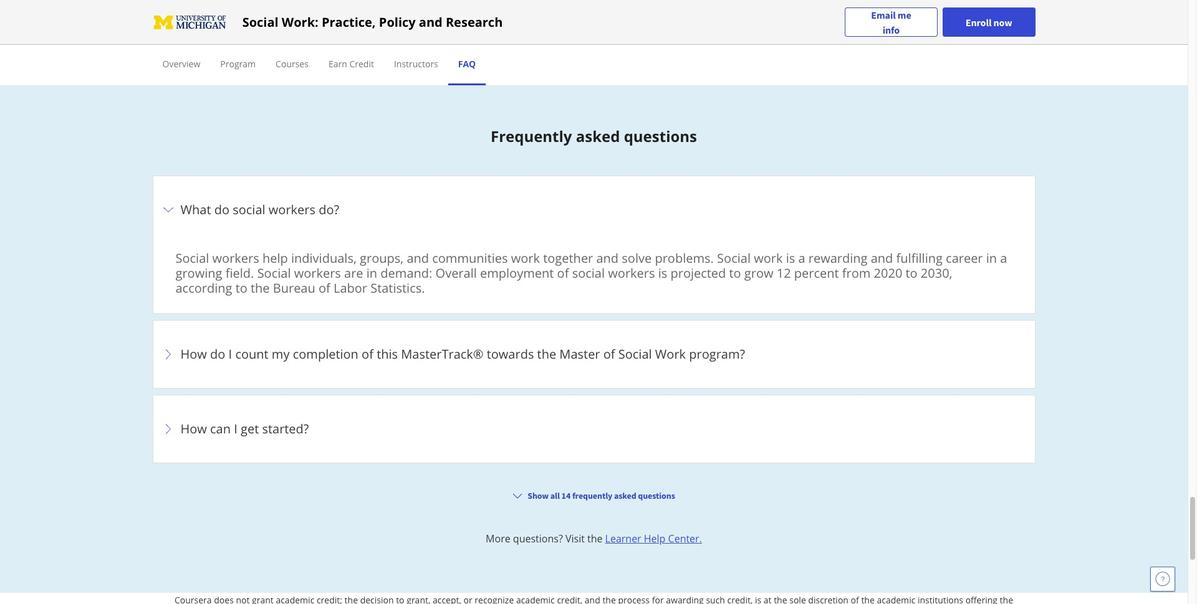 Task type: describe. For each thing, give the bounding box(es) containing it.
grow
[[744, 265, 774, 282]]

problems.
[[655, 250, 714, 267]]

instructors link
[[394, 58, 438, 70]]

groups,
[[360, 250, 404, 267]]

2 vertical spatial the
[[587, 533, 603, 546]]

work:
[[282, 13, 319, 30]]

questions inside 'show all 14 frequently asked questions' dropdown button
[[638, 491, 675, 502]]

courses link
[[276, 58, 309, 70]]

0 horizontal spatial to
[[236, 280, 247, 297]]

of left this
[[362, 346, 374, 363]]

earn credit link
[[329, 58, 374, 70]]

0 vertical spatial questions
[[624, 126, 697, 147]]

how for how do i count my completion of this mastertrack® towards the master of social work program?
[[181, 346, 207, 363]]

what
[[181, 202, 211, 218]]

and left solve
[[596, 250, 619, 267]]

email me info button
[[845, 7, 938, 37]]

collapsed list
[[152, 176, 1036, 605]]

courses
[[276, 58, 309, 70]]

the inside social workers help individuals, groups, and communities work together and solve problems. social work is a rewarding and fulfilling career in a growing field. social workers are in demand: overall employment of social workers is projected to grow 12 percent from 2020 to 2030, according to the bureau of labor statistics.
[[251, 280, 270, 297]]

of right employment
[[557, 265, 569, 282]]

earn
[[329, 58, 347, 70]]

and right from at the top of the page
[[871, 250, 893, 267]]

how do i count my completion of this mastertrack® towards the master of social work program? list item
[[152, 321, 1036, 389]]

i for do
[[229, 346, 232, 363]]

statistics.
[[371, 280, 425, 297]]

social left work:
[[242, 13, 279, 30]]

and right policy
[[419, 13, 443, 30]]

me
[[898, 8, 911, 21]]

social work: practice, policy and research
[[242, 13, 503, 30]]

learner
[[605, 533, 641, 546]]

according
[[176, 280, 232, 297]]

info
[[883, 23, 900, 36]]

social up according
[[176, 250, 209, 267]]

how can i get started? list item
[[152, 396, 1036, 464]]

email me info
[[871, 8, 911, 36]]

communities
[[432, 250, 508, 267]]

all
[[551, 491, 560, 502]]

frequently
[[572, 491, 613, 502]]

program
[[220, 58, 256, 70]]

do?
[[319, 202, 339, 218]]

questions?
[[513, 533, 563, 546]]

0 vertical spatial asked
[[576, 126, 620, 147]]

completion
[[293, 346, 359, 363]]

overview
[[162, 58, 200, 70]]

1 horizontal spatial to
[[729, 265, 741, 282]]

help
[[644, 533, 666, 546]]

field.
[[226, 265, 254, 282]]

social inside dropdown button
[[233, 202, 265, 218]]

individuals,
[[291, 250, 357, 267]]

what do social workers do?
[[181, 202, 339, 218]]

fulfilling
[[896, 250, 943, 267]]

program?
[[689, 346, 745, 363]]

i for can
[[234, 421, 237, 438]]

asked inside dropdown button
[[614, 491, 636, 502]]

0 horizontal spatial in
[[367, 265, 377, 282]]

towards
[[487, 346, 534, 363]]

do for what
[[214, 202, 230, 218]]

frequently asked questions
[[491, 126, 697, 147]]

from
[[842, 265, 871, 282]]

together
[[543, 250, 593, 267]]

policy
[[379, 13, 416, 30]]

chevron right image
[[161, 203, 176, 218]]

earn credit
[[329, 58, 374, 70]]

how can i get started?
[[181, 421, 309, 438]]

practice,
[[322, 13, 376, 30]]

credit
[[349, 58, 374, 70]]

are
[[344, 265, 363, 282]]

chevron right image for how do i count my completion of this mastertrack® towards the master of social work program?
[[161, 348, 176, 362]]

chevron right image for how can i get started?
[[161, 422, 176, 437]]

work
[[655, 346, 686, 363]]

can
[[210, 421, 231, 438]]

percent
[[794, 265, 839, 282]]

bureau
[[273, 280, 315, 297]]



Task type: locate. For each thing, give the bounding box(es) containing it.
how do i count my completion of this mastertrack® towards the master of social work program?
[[181, 346, 745, 363]]

i left 'count'
[[229, 346, 232, 363]]

now
[[994, 16, 1012, 28]]

work left together
[[511, 250, 540, 267]]

university of michigan image
[[152, 12, 227, 32]]

1 how from the top
[[181, 346, 207, 363]]

1 vertical spatial chevron right image
[[161, 422, 176, 437]]

i inside list item
[[234, 421, 237, 438]]

enroll now button
[[943, 7, 1036, 37]]

in right career
[[986, 250, 997, 267]]

2 a from the left
[[1000, 250, 1007, 267]]

social
[[233, 202, 265, 218], [572, 265, 605, 282]]

is right grow
[[786, 250, 795, 267]]

demand:
[[381, 265, 432, 282]]

0 horizontal spatial the
[[251, 280, 270, 297]]

1 list item from the top
[[152, 176, 1036, 321]]

is
[[786, 250, 795, 267], [658, 265, 667, 282]]

the down help
[[251, 280, 270, 297]]

faq
[[458, 58, 476, 70]]

0 horizontal spatial social
[[233, 202, 265, 218]]

do for how
[[210, 346, 225, 363]]

social right what
[[233, 202, 265, 218]]

12
[[777, 265, 791, 282]]

i
[[229, 346, 232, 363], [234, 421, 237, 438]]

questions
[[624, 126, 697, 147], [638, 491, 675, 502]]

my
[[272, 346, 290, 363]]

how left 'count'
[[181, 346, 207, 363]]

get
[[241, 421, 259, 438]]

14
[[562, 491, 571, 502]]

help center image
[[1156, 572, 1171, 587]]

2 vertical spatial list item
[[152, 545, 1036, 605]]

1 vertical spatial do
[[210, 346, 225, 363]]

1 vertical spatial social
[[572, 265, 605, 282]]

1 work from the left
[[511, 250, 540, 267]]

1 horizontal spatial the
[[537, 346, 556, 363]]

how inside list item
[[181, 421, 207, 438]]

work left percent
[[754, 250, 783, 267]]

a right 12
[[798, 250, 805, 267]]

the right visit in the left bottom of the page
[[587, 533, 603, 546]]

1 vertical spatial questions
[[638, 491, 675, 502]]

research
[[446, 13, 503, 30]]

1 vertical spatial i
[[234, 421, 237, 438]]

workers
[[269, 202, 316, 218], [212, 250, 259, 267], [294, 265, 341, 282], [608, 265, 655, 282]]

to right 2020
[[906, 265, 918, 282]]

0 vertical spatial chevron right image
[[161, 348, 176, 362]]

a right career
[[1000, 250, 1007, 267]]

the
[[251, 280, 270, 297], [537, 346, 556, 363], [587, 533, 603, 546]]

the inside dropdown button
[[537, 346, 556, 363]]

workers inside dropdown button
[[269, 202, 316, 218]]

email
[[871, 8, 896, 21]]

and
[[419, 13, 443, 30], [407, 250, 429, 267], [596, 250, 619, 267], [871, 250, 893, 267]]

2 chevron right image from the top
[[161, 422, 176, 437]]

frequently
[[491, 126, 572, 147]]

what do social workers do? button
[[161, 184, 1027, 237]]

how can i get started? button
[[161, 404, 1027, 456]]

to
[[729, 265, 741, 282], [906, 265, 918, 282], [236, 280, 247, 297]]

show all 14 frequently asked questions
[[528, 491, 675, 502]]

and up statistics.
[[407, 250, 429, 267]]

social workers help individuals, groups, and communities work together and solve problems. social work is a rewarding and fulfilling career in a growing field. social workers are in demand: overall employment of social workers is projected to grow 12 percent from 2020 to 2030, according to the bureau of labor statistics.
[[176, 250, 1007, 297]]

to left grow
[[729, 265, 741, 282]]

of right the master
[[603, 346, 615, 363]]

social
[[242, 13, 279, 30], [176, 250, 209, 267], [717, 250, 751, 267], [257, 265, 291, 282], [618, 346, 652, 363]]

how inside list item
[[181, 346, 207, 363]]

overview link
[[162, 58, 200, 70]]

0 vertical spatial do
[[214, 202, 230, 218]]

1 vertical spatial list item
[[152, 470, 1036, 539]]

1 horizontal spatial a
[[1000, 250, 1007, 267]]

overall
[[436, 265, 477, 282]]

more
[[486, 533, 511, 546]]

a
[[798, 250, 805, 267], [1000, 250, 1007, 267]]

enroll
[[966, 16, 992, 28]]

0 horizontal spatial work
[[511, 250, 540, 267]]

3 list item from the top
[[152, 545, 1036, 605]]

program link
[[220, 58, 256, 70]]

1 a from the left
[[798, 250, 805, 267]]

0 vertical spatial social
[[233, 202, 265, 218]]

2 list item from the top
[[152, 470, 1036, 539]]

chevron right image inside 'how do i count my completion of this mastertrack® towards the master of social work program?' dropdown button
[[161, 348, 176, 362]]

social left solve
[[572, 265, 605, 282]]

do
[[214, 202, 230, 218], [210, 346, 225, 363]]

1 vertical spatial how
[[181, 421, 207, 438]]

1 horizontal spatial work
[[754, 250, 783, 267]]

how
[[181, 346, 207, 363], [181, 421, 207, 438]]

list item
[[152, 176, 1036, 321], [152, 470, 1036, 539], [152, 545, 1036, 605]]

master
[[560, 346, 600, 363]]

more questions? visit the learner help center.
[[486, 533, 702, 546]]

1 vertical spatial the
[[537, 346, 556, 363]]

started?
[[262, 421, 309, 438]]

0 horizontal spatial a
[[798, 250, 805, 267]]

0 vertical spatial list item
[[152, 176, 1036, 321]]

0 horizontal spatial is
[[658, 265, 667, 282]]

how do i count my completion of this mastertrack® towards the master of social work program? button
[[161, 329, 1027, 381]]

of
[[557, 265, 569, 282], [319, 280, 330, 297], [362, 346, 374, 363], [603, 346, 615, 363]]

list item containing what do social workers do?
[[152, 176, 1036, 321]]

faq link
[[458, 58, 476, 70]]

of left labor
[[319, 280, 330, 297]]

0 vertical spatial the
[[251, 280, 270, 297]]

the left the master
[[537, 346, 556, 363]]

0 vertical spatial how
[[181, 346, 207, 363]]

2 horizontal spatial to
[[906, 265, 918, 282]]

mastertrack®
[[401, 346, 484, 363]]

social right problems.
[[717, 250, 751, 267]]

this
[[377, 346, 398, 363]]

show all 14 frequently asked questions button
[[508, 485, 680, 508]]

employment
[[480, 265, 554, 282]]

do left 'count'
[[210, 346, 225, 363]]

1 horizontal spatial is
[[786, 250, 795, 267]]

0 vertical spatial i
[[229, 346, 232, 363]]

asked
[[576, 126, 620, 147], [614, 491, 636, 502]]

visit
[[566, 533, 585, 546]]

enroll now
[[966, 16, 1012, 28]]

1 vertical spatial asked
[[614, 491, 636, 502]]

growing
[[176, 265, 222, 282]]

center.
[[668, 533, 702, 546]]

1 chevron right image from the top
[[161, 348, 176, 362]]

certificate menu element
[[152, 45, 1036, 85]]

instructors
[[394, 58, 438, 70]]

2020
[[874, 265, 903, 282]]

do inside dropdown button
[[214, 202, 230, 218]]

social right field.
[[257, 265, 291, 282]]

social left work on the bottom of page
[[618, 346, 652, 363]]

1 horizontal spatial i
[[234, 421, 237, 438]]

social inside dropdown button
[[618, 346, 652, 363]]

i left get
[[234, 421, 237, 438]]

2 work from the left
[[754, 250, 783, 267]]

learner help center. link
[[605, 533, 702, 546]]

show
[[528, 491, 549, 502]]

work
[[511, 250, 540, 267], [754, 250, 783, 267]]

2 horizontal spatial the
[[587, 533, 603, 546]]

1 horizontal spatial social
[[572, 265, 605, 282]]

solve
[[622, 250, 652, 267]]

2 how from the top
[[181, 421, 207, 438]]

chevron right image
[[161, 348, 176, 362], [161, 422, 176, 437]]

labor
[[334, 280, 367, 297]]

count
[[235, 346, 269, 363]]

social inside social workers help individuals, groups, and communities work together and solve problems. social work is a rewarding and fulfilling career in a growing field. social workers are in demand: overall employment of social workers is projected to grow 12 percent from 2020 to 2030, according to the bureau of labor statistics.
[[572, 265, 605, 282]]

how left the "can"
[[181, 421, 207, 438]]

do inside dropdown button
[[210, 346, 225, 363]]

i inside list item
[[229, 346, 232, 363]]

to right according
[[236, 280, 247, 297]]

1 horizontal spatial in
[[986, 250, 997, 267]]

0 horizontal spatial i
[[229, 346, 232, 363]]

2030,
[[921, 265, 953, 282]]

in
[[986, 250, 997, 267], [367, 265, 377, 282]]

chevron right image inside "how can i get started?" dropdown button
[[161, 422, 176, 437]]

help
[[262, 250, 288, 267]]

how for how can i get started?
[[181, 421, 207, 438]]

projected
[[671, 265, 726, 282]]

in right are
[[367, 265, 377, 282]]

career
[[946, 250, 983, 267]]

is right solve
[[658, 265, 667, 282]]

rewarding
[[809, 250, 868, 267]]

do right what
[[214, 202, 230, 218]]



Task type: vqa. For each thing, say whether or not it's contained in the screenshot.
"program" within the Do graduates of the online program earn the same degree as graduates of the on-campus program? dropdown button
no



